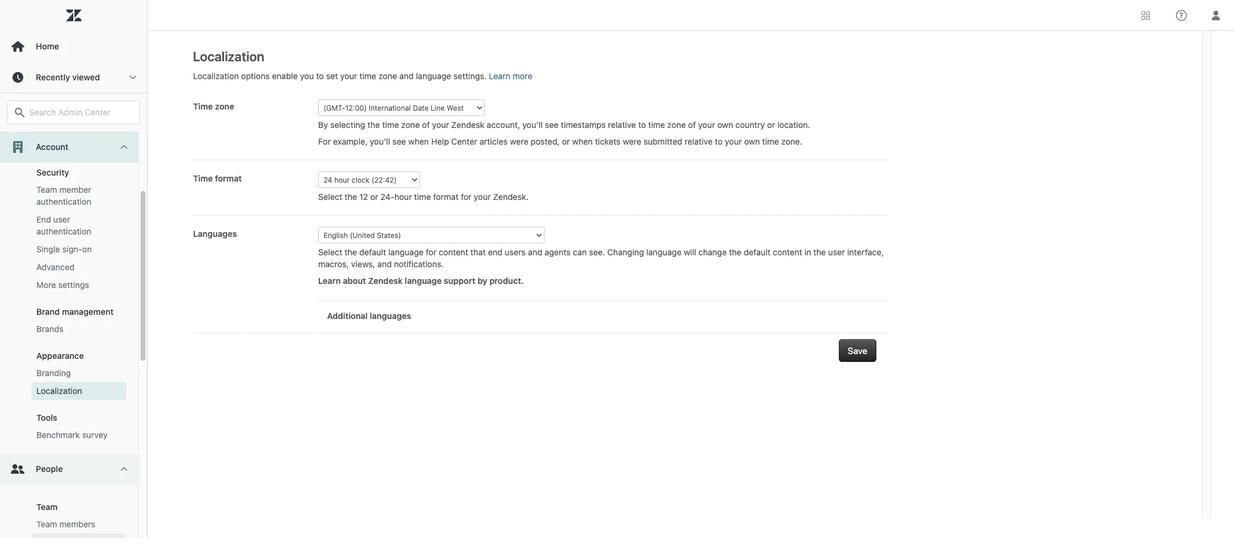 Task type: locate. For each thing, give the bounding box(es) containing it.
team inside team member authentication
[[36, 185, 57, 195]]

0 vertical spatial authentication
[[36, 197, 91, 207]]

authentication
[[36, 197, 91, 207], [36, 227, 91, 237]]

team for team member authentication
[[36, 185, 57, 195]]

authentication down user
[[36, 227, 91, 237]]

brands element
[[36, 324, 63, 336]]

more settings
[[36, 280, 89, 290]]

team up team members
[[36, 503, 58, 513]]

user menu image
[[1209, 7, 1225, 23]]

team up groups 'element'
[[36, 520, 57, 530]]

team inside 'link'
[[36, 520, 57, 530]]

1 vertical spatial team
[[36, 503, 58, 513]]

member
[[59, 185, 91, 195]]

branding
[[36, 368, 71, 379]]

0 vertical spatial team
[[36, 185, 57, 195]]

end user authentication link
[[32, 211, 126, 241]]

security
[[36, 168, 69, 178]]

and
[[46, 123, 61, 133]]

on
[[82, 244, 92, 255]]

groups element
[[36, 537, 64, 539]]

team for team members
[[36, 520, 57, 530]]

team members
[[36, 520, 95, 530]]

None search field
[[1, 101, 146, 125]]

single sign-on
[[36, 244, 92, 255]]

1 tree item from the top
[[0, 0, 138, 454]]

single sign-on element
[[36, 244, 92, 256]]

tree item containing people
[[0, 454, 138, 539]]

tree item
[[0, 0, 138, 454], [0, 454, 138, 539]]

bots
[[63, 123, 80, 133]]

benchmark survey
[[36, 430, 108, 441]]

1 vertical spatial authentication
[[36, 227, 91, 237]]

localization element
[[36, 386, 82, 398]]

appearance element
[[36, 351, 84, 361]]

3 team from the top
[[36, 520, 57, 530]]

branding element
[[36, 368, 71, 380]]

tree
[[0, 0, 147, 539]]

team member authentication element
[[36, 184, 122, 208]]

benchmark survey link
[[32, 427, 126, 445]]

tools
[[36, 413, 57, 423]]

recently viewed
[[36, 72, 100, 82]]

benchmark
[[36, 430, 80, 441]]

2 authentication from the top
[[36, 227, 91, 237]]

brand management element
[[36, 307, 114, 317]]

authentication down member
[[36, 197, 91, 207]]

2 vertical spatial team
[[36, 520, 57, 530]]

tools element
[[36, 413, 57, 423]]

benchmark survey element
[[36, 430, 108, 442]]

people group
[[0, 485, 138, 539]]

single
[[36, 244, 60, 255]]

1 team from the top
[[36, 185, 57, 195]]

zendesk products image
[[1142, 11, 1151, 19]]

members
[[59, 520, 95, 530]]

localization link
[[32, 383, 126, 401]]

team
[[36, 185, 57, 195], [36, 503, 58, 513], [36, 520, 57, 530]]

account group
[[0, 26, 138, 454]]

2 team from the top
[[36, 503, 58, 513]]

team down the security
[[36, 185, 57, 195]]

account
[[36, 142, 68, 152]]

brand
[[36, 307, 60, 317]]

people button
[[0, 454, 138, 485]]

localization
[[36, 386, 82, 396]]

conversations link
[[32, 137, 126, 155]]

user
[[53, 215, 70, 225]]

2 tree item from the top
[[0, 454, 138, 539]]

tree item containing ai and bots
[[0, 0, 138, 454]]

advanced
[[36, 262, 75, 272]]

conversations element
[[36, 140, 91, 152]]

team member authentication
[[36, 185, 91, 207]]

authentication for user
[[36, 227, 91, 237]]

advanced link
[[32, 259, 126, 277]]

appearance
[[36, 351, 84, 361]]

team for team element
[[36, 503, 58, 513]]

people
[[36, 464, 63, 475]]

ai
[[36, 123, 44, 133]]

end
[[36, 215, 51, 225]]

brand management
[[36, 307, 114, 317]]

1 authentication from the top
[[36, 197, 91, 207]]

recently
[[36, 72, 70, 82]]

more
[[36, 280, 56, 290]]



Task type: describe. For each thing, give the bounding box(es) containing it.
ai and bots
[[36, 123, 80, 133]]

none search field inside the "primary" element
[[1, 101, 146, 125]]

home button
[[0, 31, 147, 62]]

single sign-on link
[[32, 241, 126, 259]]

management
[[62, 307, 114, 317]]

conversations
[[36, 141, 91, 151]]

end user authentication element
[[36, 214, 122, 238]]

primary element
[[0, 0, 148, 539]]

team member authentication link
[[32, 181, 126, 211]]

help image
[[1177, 10, 1188, 21]]

security element
[[36, 168, 69, 178]]

recently viewed button
[[0, 62, 147, 93]]

more settings link
[[32, 277, 126, 295]]

sign-
[[62, 244, 82, 255]]

home
[[36, 41, 59, 51]]

survey
[[82, 430, 108, 441]]

branding link
[[32, 365, 126, 383]]

team element
[[36, 503, 58, 513]]

account button
[[0, 132, 138, 163]]

ai and bots link
[[32, 119, 126, 137]]

advanced element
[[36, 262, 75, 274]]

team members element
[[36, 519, 95, 531]]

authentication for member
[[36, 197, 91, 207]]

ai and bots element
[[36, 122, 80, 134]]

settings
[[58, 280, 89, 290]]

brands
[[36, 324, 63, 334]]

Search Admin Center field
[[29, 107, 132, 118]]

brands link
[[32, 321, 126, 339]]

tree containing ai and bots
[[0, 0, 147, 539]]

viewed
[[72, 72, 100, 82]]

team members link
[[32, 516, 126, 534]]

end user authentication
[[36, 215, 91, 237]]

more settings element
[[36, 280, 89, 292]]



Task type: vqa. For each thing, say whether or not it's contained in the screenshot.
top "authentication"
yes



